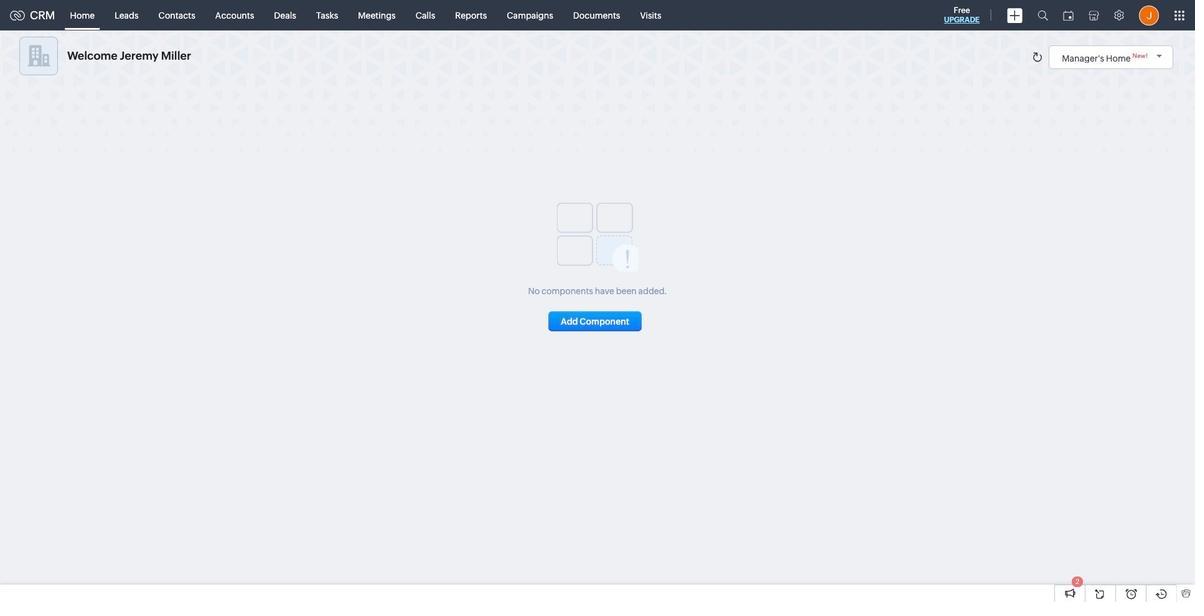 Task type: describe. For each thing, give the bounding box(es) containing it.
calendar image
[[1064, 10, 1074, 20]]

profile element
[[1132, 0, 1167, 30]]

search element
[[1031, 0, 1056, 31]]

search image
[[1038, 10, 1049, 21]]

create menu image
[[1008, 8, 1023, 23]]

create menu element
[[1000, 0, 1031, 30]]



Task type: vqa. For each thing, say whether or not it's contained in the screenshot.
$ within the Commercial Press · $ 45,000.00 Closed Lost · Nov 22, 2023
no



Task type: locate. For each thing, give the bounding box(es) containing it.
profile image
[[1140, 5, 1160, 25]]

logo image
[[10, 10, 25, 20]]



